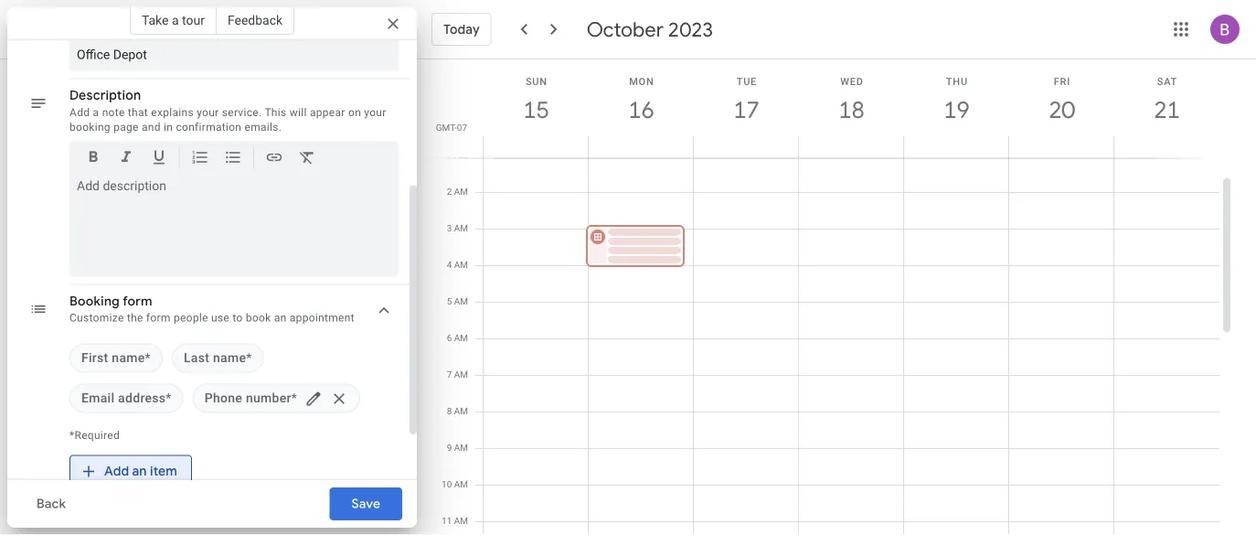 Task type: describe. For each thing, give the bounding box(es) containing it.
an inside button
[[132, 464, 147, 480]]

wed 18
[[838, 75, 864, 125]]

list item containing first name
[[70, 344, 163, 373]]

back
[[36, 496, 66, 512]]

Location text field
[[77, 38, 391, 71]]

8 am
[[447, 406, 468, 417]]

am for 4 am
[[454, 259, 468, 270]]

* for first name
[[145, 351, 151, 366]]

formatting options toolbar
[[70, 142, 399, 181]]

feedback
[[228, 12, 283, 27]]

10 am
[[442, 479, 468, 490]]

*required
[[70, 429, 120, 442]]

20 column header
[[1009, 59, 1115, 158]]

saturday, october 21 element
[[1147, 89, 1189, 131]]

18
[[838, 95, 864, 125]]

name for last name
[[213, 351, 246, 366]]

description
[[70, 88, 141, 104]]

name for first name
[[112, 351, 145, 366]]

a inside description add a note that explains your service. this will appear on your booking page and in confirmation emails.
[[93, 106, 99, 119]]

use
[[211, 312, 230, 325]]

8
[[447, 406, 452, 417]]

tue 17
[[733, 75, 759, 125]]

a inside button
[[172, 12, 179, 27]]

gmt-
[[436, 122, 457, 133]]

1 am
[[447, 150, 468, 161]]

take a tour
[[142, 12, 205, 27]]

3 am
[[447, 223, 468, 234]]

add inside description add a note that explains your service. this will appear on your booking page and in confirmation emails.
[[70, 106, 90, 119]]

9
[[447, 442, 452, 453]]

mon 16
[[627, 75, 655, 125]]

october
[[587, 16, 664, 42]]

phone number *
[[205, 391, 297, 406]]

0 vertical spatial form
[[123, 294, 152, 310]]

add an item button
[[70, 450, 192, 494]]

page
[[114, 121, 139, 134]]

sun
[[526, 75, 548, 87]]

15
[[522, 95, 548, 125]]

7 am
[[447, 369, 468, 380]]

grid containing 15
[[424, 59, 1235, 535]]

list item containing last name
[[172, 344, 264, 373]]

note
[[102, 106, 125, 119]]

description add a note that explains your service. this will appear on your booking page and in confirmation emails.
[[70, 88, 387, 134]]

booking form customize the form people use to book an appointment
[[70, 294, 355, 325]]

item
[[150, 464, 177, 480]]

17 column header
[[693, 59, 799, 158]]

first
[[81, 351, 108, 366]]

address
[[118, 391, 166, 406]]

insert link image
[[265, 148, 284, 170]]

will
[[290, 106, 307, 119]]

am for 10 am
[[454, 479, 468, 490]]

6 am
[[447, 332, 468, 343]]

fri 20
[[1048, 75, 1074, 125]]

list item containing email address
[[70, 384, 184, 413]]

number
[[246, 391, 292, 406]]

remove formatting image
[[298, 148, 316, 170]]

18 column header
[[799, 59, 905, 158]]

am for 6 am
[[454, 332, 468, 343]]

take a tour button
[[130, 5, 217, 35]]

last
[[184, 351, 210, 366]]

5
[[447, 296, 452, 307]]

email address *
[[81, 391, 172, 406]]

numbered list image
[[191, 148, 209, 170]]

friday, october 20 element
[[1041, 89, 1083, 131]]

4
[[447, 259, 452, 270]]

am for 11 am
[[454, 515, 468, 526]]

and
[[142, 121, 161, 134]]

people
[[174, 312, 208, 325]]

feedback button
[[217, 5, 295, 35]]

9 am
[[447, 442, 468, 453]]

explains
[[151, 106, 194, 119]]

service.
[[222, 106, 262, 119]]

an inside booking form customize the form people use to book an appointment
[[274, 312, 287, 325]]

tue
[[737, 75, 757, 87]]

3
[[447, 223, 452, 234]]

07
[[457, 122, 467, 133]]

bold image
[[84, 148, 102, 170]]

1
[[447, 150, 452, 161]]



Task type: vqa. For each thing, say whether or not it's contained in the screenshot.
3 in the top left of the page
yes



Task type: locate. For each thing, give the bounding box(es) containing it.
1 vertical spatial an
[[132, 464, 147, 480]]

an right book
[[274, 312, 287, 325]]

booking
[[70, 294, 120, 310]]

name right the last
[[213, 351, 246, 366]]

am right 5
[[454, 296, 468, 307]]

today button
[[432, 7, 492, 51]]

confirmation
[[176, 121, 242, 134]]

list item
[[70, 344, 163, 373], [172, 344, 264, 373], [70, 384, 184, 413], [193, 384, 361, 413]]

your
[[197, 106, 219, 119], [364, 106, 387, 119]]

20
[[1048, 95, 1074, 125]]

15 column header
[[483, 59, 589, 158]]

list item containing phone number
[[193, 384, 361, 413]]

take
[[142, 12, 169, 27]]

2023
[[669, 16, 713, 42]]

0 vertical spatial an
[[274, 312, 287, 325]]

am right 10
[[454, 479, 468, 490]]

sun 15
[[522, 75, 548, 125]]

book
[[246, 312, 271, 325]]

10 am from the top
[[454, 479, 468, 490]]

1 horizontal spatial an
[[274, 312, 287, 325]]

in
[[164, 121, 173, 134]]

am right 9
[[454, 442, 468, 453]]

fri
[[1054, 75, 1071, 87]]

0 horizontal spatial your
[[197, 106, 219, 119]]

am
[[454, 150, 468, 161], [454, 186, 468, 197], [454, 223, 468, 234], [454, 259, 468, 270], [454, 296, 468, 307], [454, 332, 468, 343], [454, 369, 468, 380], [454, 406, 468, 417], [454, 442, 468, 453], [454, 479, 468, 490], [454, 515, 468, 526]]

2 your from the left
[[364, 106, 387, 119]]

name
[[112, 351, 145, 366], [213, 351, 246, 366]]

11 am from the top
[[454, 515, 468, 526]]

am right 4
[[454, 259, 468, 270]]

gmt-07
[[436, 122, 467, 133]]

bulleted list image
[[224, 148, 242, 170]]

to
[[233, 312, 243, 325]]

your up confirmation
[[197, 106, 219, 119]]

a up booking
[[93, 106, 99, 119]]

1 vertical spatial form
[[146, 312, 171, 325]]

first name *
[[81, 351, 151, 366]]

4 am
[[447, 259, 468, 270]]

list item up email address *
[[70, 344, 163, 373]]

6 am from the top
[[454, 332, 468, 343]]

0 horizontal spatial add
[[70, 106, 90, 119]]

5 am from the top
[[454, 296, 468, 307]]

Description text field
[[77, 178, 391, 270]]

0 vertical spatial a
[[172, 12, 179, 27]]

thu
[[947, 75, 969, 87]]

wednesday, october 18 element
[[831, 89, 873, 131]]

an
[[274, 312, 287, 325], [132, 464, 147, 480]]

1 horizontal spatial name
[[213, 351, 246, 366]]

list item down the use on the left of the page
[[172, 344, 264, 373]]

email
[[81, 391, 115, 406]]

2 am from the top
[[454, 186, 468, 197]]

on
[[348, 106, 361, 119]]

list item down "last name *"
[[193, 384, 361, 413]]

10
[[442, 479, 452, 490]]

your right on
[[364, 106, 387, 119]]

tour
[[182, 12, 205, 27]]

11
[[442, 515, 452, 526]]

2
[[447, 186, 452, 197]]

6
[[447, 332, 452, 343]]

italic image
[[117, 148, 135, 170]]

am for 2 am
[[454, 186, 468, 197]]

that
[[128, 106, 148, 119]]

19
[[943, 95, 969, 125]]

* up address
[[145, 351, 151, 366]]

form up the
[[123, 294, 152, 310]]

add
[[70, 106, 90, 119], [104, 464, 129, 480]]

this
[[265, 106, 287, 119]]

* up 'phone number *'
[[246, 351, 252, 366]]

am for 9 am
[[454, 442, 468, 453]]

list item down the first name *
[[70, 384, 184, 413]]

am right 2
[[454, 186, 468, 197]]

sat
[[1158, 75, 1178, 87]]

customize
[[70, 312, 124, 325]]

8 am from the top
[[454, 406, 468, 417]]

1 name from the left
[[112, 351, 145, 366]]

add up booking
[[70, 106, 90, 119]]

0 horizontal spatial a
[[93, 106, 99, 119]]

thu 19
[[943, 75, 969, 125]]

2 am
[[447, 186, 468, 197]]

form
[[123, 294, 152, 310], [146, 312, 171, 325]]

am right 8
[[454, 406, 468, 417]]

3 am from the top
[[454, 223, 468, 234]]

a
[[172, 12, 179, 27], [93, 106, 99, 119]]

0 horizontal spatial name
[[112, 351, 145, 366]]

1 am from the top
[[454, 150, 468, 161]]

21
[[1153, 95, 1180, 125]]

16 column header
[[588, 59, 694, 158]]

am for 1 am
[[454, 150, 468, 161]]

1 your from the left
[[197, 106, 219, 119]]

1 horizontal spatial add
[[104, 464, 129, 480]]

add an item
[[104, 464, 177, 480]]

back button
[[22, 482, 80, 526]]

am for 3 am
[[454, 223, 468, 234]]

am for 7 am
[[454, 369, 468, 380]]

am right 3
[[454, 223, 468, 234]]

4 am from the top
[[454, 259, 468, 270]]

tuesday, october 17 element
[[726, 89, 768, 131]]

am right 1
[[454, 150, 468, 161]]

* right phone
[[292, 391, 297, 406]]

am right 11
[[454, 515, 468, 526]]

16
[[627, 95, 654, 125]]

underline image
[[150, 148, 168, 170]]

monday, october 16 element
[[621, 89, 663, 131]]

am right '6'
[[454, 332, 468, 343]]

0 horizontal spatial an
[[132, 464, 147, 480]]

21 column header
[[1114, 59, 1220, 158]]

the
[[127, 312, 143, 325]]

booking
[[70, 121, 111, 134]]

7 am from the top
[[454, 369, 468, 380]]

october 2023
[[587, 16, 713, 42]]

am right 7
[[454, 369, 468, 380]]

7
[[447, 369, 452, 380]]

19 column header
[[904, 59, 1010, 158]]

add down *required
[[104, 464, 129, 480]]

phone
[[205, 391, 243, 406]]

* for last name
[[246, 351, 252, 366]]

0 vertical spatial add
[[70, 106, 90, 119]]

today
[[444, 21, 480, 38]]

* left phone
[[166, 391, 172, 406]]

5 am
[[447, 296, 468, 307]]

am for 5 am
[[454, 296, 468, 307]]

2 name from the left
[[213, 351, 246, 366]]

an left item
[[132, 464, 147, 480]]

9 am from the top
[[454, 442, 468, 453]]

1 vertical spatial a
[[93, 106, 99, 119]]

1 horizontal spatial a
[[172, 12, 179, 27]]

appointment
[[290, 312, 355, 325]]

1 horizontal spatial your
[[364, 106, 387, 119]]

thursday, october 19 element
[[936, 89, 978, 131]]

1 vertical spatial add
[[104, 464, 129, 480]]

wed
[[841, 75, 864, 87]]

* for email address
[[166, 391, 172, 406]]

emails.
[[245, 121, 282, 134]]

am for 8 am
[[454, 406, 468, 417]]

name right first
[[112, 351, 145, 366]]

appear
[[310, 106, 345, 119]]

sat 21
[[1153, 75, 1180, 125]]

a left tour
[[172, 12, 179, 27]]

mon
[[629, 75, 655, 87]]

11 am
[[442, 515, 468, 526]]

grid
[[424, 59, 1235, 535]]

last name *
[[184, 351, 252, 366]]

form right the
[[146, 312, 171, 325]]

sunday, october 15 element
[[515, 89, 558, 131]]

add inside button
[[104, 464, 129, 480]]

17
[[733, 95, 759, 125]]



